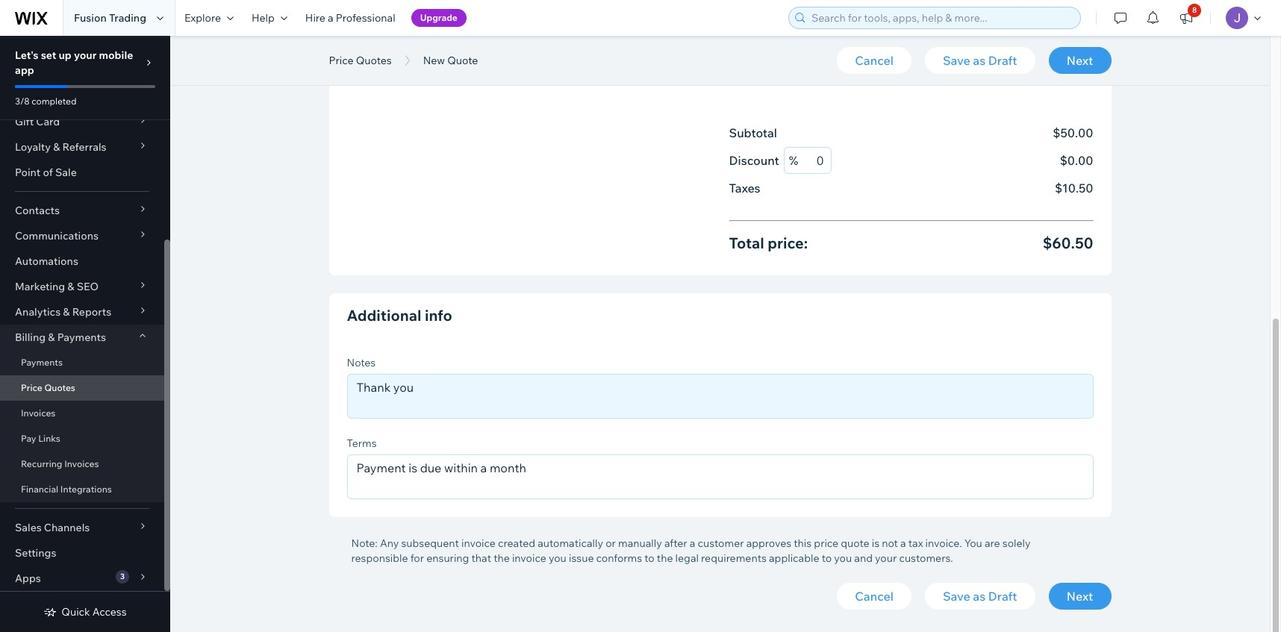 Task type: describe. For each thing, give the bounding box(es) containing it.
contacts button
[[0, 198, 164, 223]]

payments link
[[0, 350, 164, 376]]

any
[[380, 536, 399, 550]]

1 you from the left
[[549, 551, 567, 565]]

next for first next 'button' from the top of the page
[[1067, 53, 1093, 68]]

you
[[964, 536, 982, 550]]

manually
[[618, 536, 662, 550]]

communications
[[15, 229, 99, 243]]

upgrade
[[420, 12, 458, 23]]

save for first next 'button' from the top of the page
[[943, 53, 970, 68]]

sidebar element
[[0, 0, 170, 632]]

3/8
[[15, 96, 30, 107]]

gift
[[15, 115, 34, 128]]

additional
[[347, 306, 421, 324]]

8 button
[[1170, 0, 1203, 36]]

sales channels
[[15, 521, 90, 535]]

for
[[410, 551, 424, 565]]

automations
[[15, 255, 78, 268]]

save for 1st next 'button' from the bottom of the page
[[943, 589, 970, 604]]

recurring invoices
[[21, 458, 99, 470]]

billing & payments button
[[0, 325, 164, 350]]

point of sale link
[[0, 160, 164, 185]]

created
[[498, 536, 535, 550]]

communications button
[[0, 223, 164, 249]]

billing & payments
[[15, 331, 106, 344]]

note:
[[351, 536, 378, 550]]

3
[[120, 572, 125, 582]]

price for price quotes link
[[21, 382, 42, 393]]

invoices inside invoices link
[[21, 408, 56, 419]]

channels
[[44, 521, 90, 535]]

fusion trading
[[74, 11, 146, 25]]

links
[[38, 433, 60, 444]]

price quotes button
[[321, 49, 399, 72]]

solely
[[1003, 536, 1031, 550]]

contacts
[[15, 204, 60, 217]]

price quotes for price quotes link
[[21, 382, 75, 393]]

is
[[872, 536, 880, 550]]

up
[[59, 49, 72, 62]]

gift card
[[15, 115, 60, 128]]

let's set up your mobile app
[[15, 49, 133, 77]]

taxes
[[729, 181, 761, 196]]

hire
[[305, 11, 325, 25]]

customer
[[698, 536, 744, 550]]

financial integrations link
[[0, 477, 164, 502]]

and
[[854, 551, 873, 565]]

gift card button
[[0, 109, 164, 134]]

upgrade button
[[411, 9, 467, 27]]

let's
[[15, 49, 39, 62]]

point
[[15, 166, 41, 179]]

$60.50
[[1043, 234, 1093, 252]]

notes
[[347, 356, 376, 369]]

1 save as draft from the top
[[943, 53, 1017, 68]]

tax
[[908, 536, 923, 550]]

conforms
[[596, 551, 642, 565]]

set
[[41, 49, 56, 62]]

2 save as draft from the top
[[943, 589, 1017, 604]]

marketing & seo button
[[0, 274, 164, 299]]

seo
[[77, 280, 99, 293]]

loyalty
[[15, 140, 51, 154]]

1 next button from the top
[[1049, 47, 1111, 74]]

0 vertical spatial invoice
[[461, 536, 496, 550]]

price quotes for price quotes button
[[329, 54, 392, 67]]

Terms text field
[[348, 455, 1093, 498]]

are
[[985, 536, 1000, 550]]

1 horizontal spatial invoice
[[512, 551, 546, 565]]

total
[[729, 234, 764, 252]]

marketing
[[15, 280, 65, 293]]

completed
[[32, 96, 76, 107]]

& for marketing
[[67, 280, 74, 293]]

info
[[425, 306, 452, 324]]

your inside note: any subsequent invoice created automatically or manually after a customer approves this price quote is not a tax invoice. you are solely responsible for ensuring that the invoice you issue conforms to the legal requirements applicable to you and your customers.
[[875, 551, 897, 565]]

draft for first next 'button' from the top of the page
[[988, 53, 1017, 68]]

mobile
[[99, 49, 133, 62]]

sale
[[55, 166, 77, 179]]

quotes for price quotes link
[[44, 382, 75, 393]]

not
[[882, 536, 898, 550]]

this
[[794, 536, 812, 550]]

reports
[[72, 305, 111, 319]]

quick access
[[61, 606, 127, 619]]

card
[[36, 115, 60, 128]]

access
[[92, 606, 127, 619]]

cancel for cancel button corresponding to save as draft "button" for 1st next 'button' from the bottom of the page
[[855, 589, 894, 604]]

point of sale
[[15, 166, 77, 179]]

explore
[[184, 11, 221, 25]]

2 you from the left
[[834, 551, 852, 565]]

item
[[419, 59, 442, 72]]

draft for 1st next 'button' from the bottom of the page
[[988, 589, 1017, 604]]

requirements
[[701, 551, 767, 565]]

approves
[[746, 536, 792, 550]]

1 to from the left
[[645, 551, 655, 565]]

quote
[[841, 536, 869, 550]]



Task type: locate. For each thing, give the bounding box(es) containing it.
1 vertical spatial next
[[1067, 589, 1093, 604]]

hire a professional link
[[296, 0, 404, 36]]

1 as from the top
[[973, 53, 986, 68]]

price inside price quotes button
[[329, 54, 354, 67]]

1 draft from the top
[[988, 53, 1017, 68]]

0 horizontal spatial to
[[645, 551, 655, 565]]

payments inside dropdown button
[[57, 331, 106, 344]]

sales
[[15, 521, 42, 535]]

quotes down payments link
[[44, 382, 75, 393]]

0 horizontal spatial the
[[494, 551, 510, 565]]

fusion
[[74, 11, 107, 25]]

0 vertical spatial as
[[973, 53, 986, 68]]

payments up payments link
[[57, 331, 106, 344]]

invoice.
[[925, 536, 962, 550]]

0 horizontal spatial invoice
[[461, 536, 496, 550]]

0 vertical spatial draft
[[988, 53, 1017, 68]]

of
[[43, 166, 53, 179]]

1 vertical spatial draft
[[988, 589, 1017, 604]]

0 horizontal spatial a
[[328, 11, 333, 25]]

cancel for save as draft "button" associated with first next 'button' from the top of the page's cancel button
[[855, 53, 894, 68]]

cancel button for save as draft "button" associated with first next 'button' from the top of the page
[[837, 47, 912, 74]]

discount
[[729, 153, 779, 168]]

save as draft button down search for tools, apps, help & more... field
[[925, 47, 1035, 74]]

1 vertical spatial save
[[943, 589, 970, 604]]

1 vertical spatial your
[[875, 551, 897, 565]]

save
[[943, 53, 970, 68], [943, 589, 970, 604]]

1 save from the top
[[943, 53, 970, 68]]

2 to from the left
[[822, 551, 832, 565]]

invoice
[[461, 536, 496, 550], [512, 551, 546, 565]]

1 vertical spatial cancel
[[855, 589, 894, 604]]

price
[[814, 536, 839, 550]]

your right the up at the top left of page
[[74, 49, 97, 62]]

0 vertical spatial payments
[[57, 331, 106, 344]]

quotes inside price quotes button
[[356, 54, 392, 67]]

1 horizontal spatial the
[[657, 551, 673, 565]]

loyalty & referrals button
[[0, 134, 164, 160]]

trading
[[109, 11, 146, 25]]

1 save as draft button from the top
[[925, 47, 1035, 74]]

next
[[1067, 53, 1093, 68], [1067, 589, 1093, 604]]

invoices up pay links
[[21, 408, 56, 419]]

price quotes down professional
[[329, 54, 392, 67]]

draft down search for tools, apps, help & more... field
[[988, 53, 1017, 68]]

as for first next 'button' from the top of the page
[[973, 53, 986, 68]]

$0.00
[[1060, 153, 1093, 168]]

to down price
[[822, 551, 832, 565]]

next for 1st next 'button' from the bottom of the page
[[1067, 589, 1093, 604]]

payments down billing
[[21, 357, 63, 368]]

Search for tools, apps, help & more... field
[[807, 7, 1076, 28]]

save as draft button
[[925, 47, 1035, 74], [925, 583, 1035, 610]]

as
[[973, 53, 986, 68], [973, 589, 986, 604]]

0 vertical spatial cancel button
[[837, 47, 912, 74]]

1 horizontal spatial to
[[822, 551, 832, 565]]

to
[[645, 551, 655, 565], [822, 551, 832, 565]]

or
[[606, 536, 616, 550]]

your down the not in the right bottom of the page
[[875, 551, 897, 565]]

a up legal
[[690, 536, 695, 550]]

save as draft button down you
[[925, 583, 1035, 610]]

1 vertical spatial price
[[21, 382, 42, 393]]

1 horizontal spatial a
[[690, 536, 695, 550]]

2 next from the top
[[1067, 589, 1093, 604]]

2 save from the top
[[943, 589, 970, 604]]

price quotes inside button
[[329, 54, 392, 67]]

help button
[[243, 0, 296, 36]]

0 horizontal spatial quotes
[[44, 382, 75, 393]]

0 vertical spatial next button
[[1049, 47, 1111, 74]]

2 draft from the top
[[988, 589, 1017, 604]]

1 vertical spatial save as draft button
[[925, 583, 1035, 610]]

price quotes link
[[0, 376, 164, 401]]

integrations
[[60, 484, 112, 495]]

automatically
[[538, 536, 603, 550]]

price
[[329, 54, 354, 67], [21, 382, 42, 393]]

& for loyalty
[[53, 140, 60, 154]]

settings link
[[0, 541, 164, 566]]

payments
[[57, 331, 106, 344], [21, 357, 63, 368]]

total price:
[[729, 234, 808, 252]]

quotes for price quotes button
[[356, 54, 392, 67]]

marketing & seo
[[15, 280, 99, 293]]

1 vertical spatial price quotes
[[21, 382, 75, 393]]

subtotal
[[729, 125, 777, 140]]

line
[[396, 59, 417, 72]]

quotes inside price quotes link
[[44, 382, 75, 393]]

0 vertical spatial cancel
[[855, 53, 894, 68]]

your
[[74, 49, 97, 62], [875, 551, 897, 565]]

0 horizontal spatial invoices
[[21, 408, 56, 419]]

& right "loyalty"
[[53, 140, 60, 154]]

1 horizontal spatial quotes
[[356, 54, 392, 67]]

& inside dropdown button
[[48, 331, 55, 344]]

analytics & reports button
[[0, 299, 164, 325]]

price left add
[[329, 54, 354, 67]]

& right billing
[[48, 331, 55, 344]]

invoices down pay links "link"
[[64, 458, 99, 470]]

price for price quotes button
[[329, 54, 354, 67]]

2 as from the top
[[973, 589, 986, 604]]

as down search for tools, apps, help & more... field
[[973, 53, 986, 68]]

a left tax
[[900, 536, 906, 550]]

additional info
[[347, 306, 452, 324]]

quotes
[[356, 54, 392, 67], [44, 382, 75, 393]]

save as draft
[[943, 53, 1017, 68], [943, 589, 1017, 604]]

1 the from the left
[[494, 551, 510, 565]]

analytics
[[15, 305, 61, 319]]

0 vertical spatial invoices
[[21, 408, 56, 419]]

0 vertical spatial next
[[1067, 53, 1093, 68]]

1 vertical spatial cancel button
[[837, 583, 912, 610]]

pay
[[21, 433, 36, 444]]

& for billing
[[48, 331, 55, 344]]

customers.
[[899, 551, 953, 565]]

0 vertical spatial price quotes
[[329, 54, 392, 67]]

quick access button
[[44, 606, 127, 619]]

None number field
[[798, 148, 826, 173]]

1 horizontal spatial invoices
[[64, 458, 99, 470]]

0 vertical spatial quotes
[[356, 54, 392, 67]]

price quotes inside the sidebar element
[[21, 382, 75, 393]]

invoice down created
[[512, 551, 546, 565]]

applicable
[[769, 551, 819, 565]]

note: any subsequent invoice created automatically or manually after a customer approves this price quote is not a tax invoice. you are solely responsible for ensuring that the invoice you issue conforms to the legal requirements applicable to you and your customers.
[[351, 536, 1031, 565]]

analytics & reports
[[15, 305, 111, 319]]

you down automatically
[[549, 551, 567, 565]]

draft
[[988, 53, 1017, 68], [988, 589, 1017, 604]]

1 vertical spatial as
[[973, 589, 986, 604]]

as down you
[[973, 589, 986, 604]]

&
[[53, 140, 60, 154], [67, 280, 74, 293], [63, 305, 70, 319], [48, 331, 55, 344]]

0 horizontal spatial you
[[549, 551, 567, 565]]

save down search for tools, apps, help & more... field
[[943, 53, 970, 68]]

professional
[[336, 11, 395, 25]]

a right hire
[[328, 11, 333, 25]]

1 horizontal spatial you
[[834, 551, 852, 565]]

save as draft button for first next 'button' from the top of the page
[[925, 47, 1035, 74]]

price inside price quotes link
[[21, 382, 42, 393]]

subsequent
[[401, 536, 459, 550]]

the down after
[[657, 551, 673, 565]]

%
[[789, 153, 798, 168]]

0 vertical spatial save as draft button
[[925, 47, 1035, 74]]

that
[[472, 551, 491, 565]]

2 horizontal spatial a
[[900, 536, 906, 550]]

1 next from the top
[[1067, 53, 1093, 68]]

the
[[494, 551, 510, 565], [657, 551, 673, 565]]

2 next button from the top
[[1049, 583, 1111, 610]]

as for 1st next 'button' from the bottom of the page
[[973, 589, 986, 604]]

price:
[[768, 234, 808, 252]]

0 horizontal spatial price quotes
[[21, 382, 75, 393]]

terms
[[347, 436, 377, 450]]

invoices inside the recurring invoices link
[[64, 458, 99, 470]]

1 cancel button from the top
[[837, 47, 912, 74]]

0 vertical spatial save
[[943, 53, 970, 68]]

invoices link
[[0, 401, 164, 426]]

$50.00
[[1053, 125, 1093, 140]]

price down billing
[[21, 382, 42, 393]]

a inside "link"
[[328, 11, 333, 25]]

draft down the are
[[988, 589, 1017, 604]]

you down "quote"
[[834, 551, 852, 565]]

save down 'customers.'
[[943, 589, 970, 604]]

0 vertical spatial your
[[74, 49, 97, 62]]

invoice up 'that'
[[461, 536, 496, 550]]

& left seo
[[67, 280, 74, 293]]

1 horizontal spatial price quotes
[[329, 54, 392, 67]]

cancel button
[[837, 47, 912, 74], [837, 583, 912, 610]]

1 vertical spatial save as draft
[[943, 589, 1017, 604]]

price quotes down payments link
[[21, 382, 75, 393]]

2 cancel from the top
[[855, 589, 894, 604]]

settings
[[15, 547, 56, 560]]

sales channels button
[[0, 515, 164, 541]]

next button
[[1049, 47, 1111, 74], [1049, 583, 1111, 610]]

to down manually
[[645, 551, 655, 565]]

Notes text field
[[348, 374, 1093, 418]]

apps
[[15, 572, 41, 585]]

0 horizontal spatial your
[[74, 49, 97, 62]]

cancel button for save as draft "button" for 1st next 'button' from the bottom of the page
[[837, 583, 912, 610]]

1 horizontal spatial your
[[875, 551, 897, 565]]

1 cancel from the top
[[855, 53, 894, 68]]

automations link
[[0, 249, 164, 274]]

quotes left line
[[356, 54, 392, 67]]

1 vertical spatial next button
[[1049, 583, 1111, 610]]

0 vertical spatial price
[[329, 54, 354, 67]]

loyalty & referrals
[[15, 140, 106, 154]]

add line item button
[[329, 47, 1111, 83]]

responsible
[[351, 551, 408, 565]]

0 horizontal spatial price
[[21, 382, 42, 393]]

1 horizontal spatial price
[[329, 54, 354, 67]]

after
[[664, 536, 687, 550]]

help
[[252, 11, 275, 25]]

save as draft down search for tools, apps, help & more... field
[[943, 53, 1017, 68]]

2 the from the left
[[657, 551, 673, 565]]

$10.50
[[1055, 181, 1093, 196]]

financial integrations
[[21, 484, 112, 495]]

save as draft button for 1st next 'button' from the bottom of the page
[[925, 583, 1035, 610]]

ensuring
[[426, 551, 469, 565]]

1 vertical spatial quotes
[[44, 382, 75, 393]]

2 cancel button from the top
[[837, 583, 912, 610]]

2 save as draft button from the top
[[925, 583, 1035, 610]]

recurring
[[21, 458, 62, 470]]

1 vertical spatial invoice
[[512, 551, 546, 565]]

1 vertical spatial invoices
[[64, 458, 99, 470]]

add line item
[[374, 59, 442, 72]]

1 vertical spatial payments
[[21, 357, 63, 368]]

referrals
[[62, 140, 106, 154]]

0 vertical spatial save as draft
[[943, 53, 1017, 68]]

& for analytics
[[63, 305, 70, 319]]

the right 'that'
[[494, 551, 510, 565]]

& left reports
[[63, 305, 70, 319]]

your inside let's set up your mobile app
[[74, 49, 97, 62]]

save as draft down you
[[943, 589, 1017, 604]]

pay links link
[[0, 426, 164, 452]]



Task type: vqa. For each thing, say whether or not it's contained in the screenshot.
THE BRAND
no



